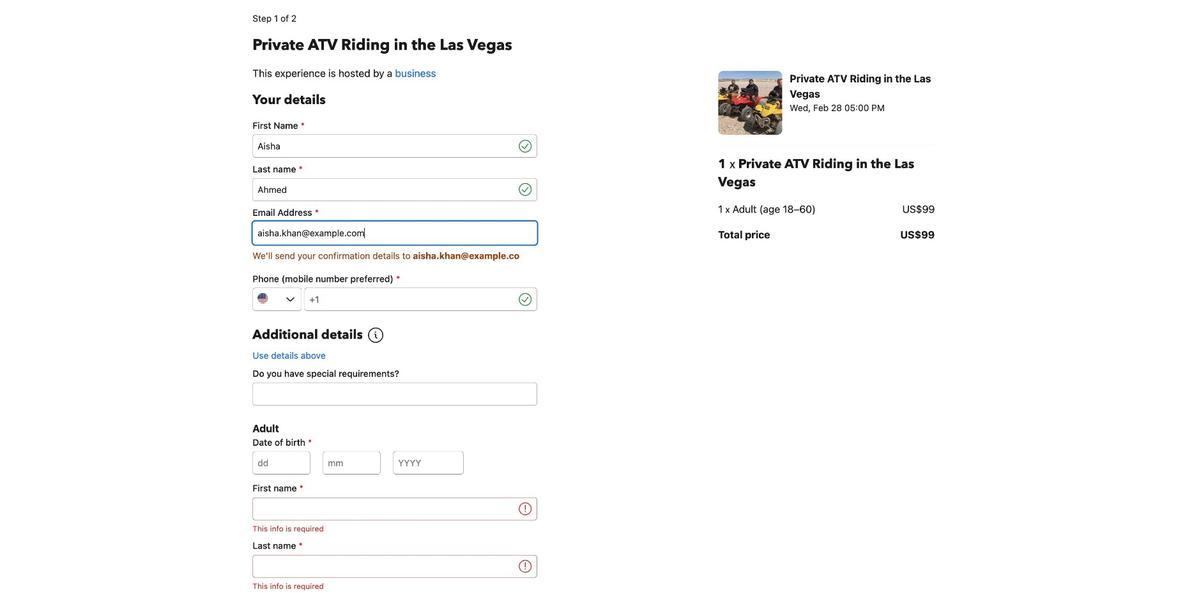 Task type: locate. For each thing, give the bounding box(es) containing it.
None email field
[[253, 222, 537, 245]]

None field
[[253, 135, 516, 158], [253, 178, 516, 201], [253, 383, 537, 406], [253, 497, 516, 520], [253, 555, 516, 578], [253, 135, 516, 158], [253, 178, 516, 201], [253, 383, 537, 406], [253, 497, 516, 520], [253, 555, 516, 578]]

1 vertical spatial alert
[[253, 581, 537, 592]]

YYYY field
[[393, 452, 463, 475]]

alert
[[253, 523, 537, 535], [253, 581, 537, 592]]

2 alert from the top
[[253, 581, 537, 592]]

mm field
[[323, 452, 380, 475]]

0 vertical spatial alert
[[253, 523, 537, 535]]



Task type: describe. For each thing, give the bounding box(es) containing it.
dd field
[[253, 452, 310, 475]]

1 alert from the top
[[253, 523, 537, 535]]

Phone (mobile number preferred) telephone field
[[324, 288, 516, 311]]



Task type: vqa. For each thing, say whether or not it's contained in the screenshot.
email field
yes



